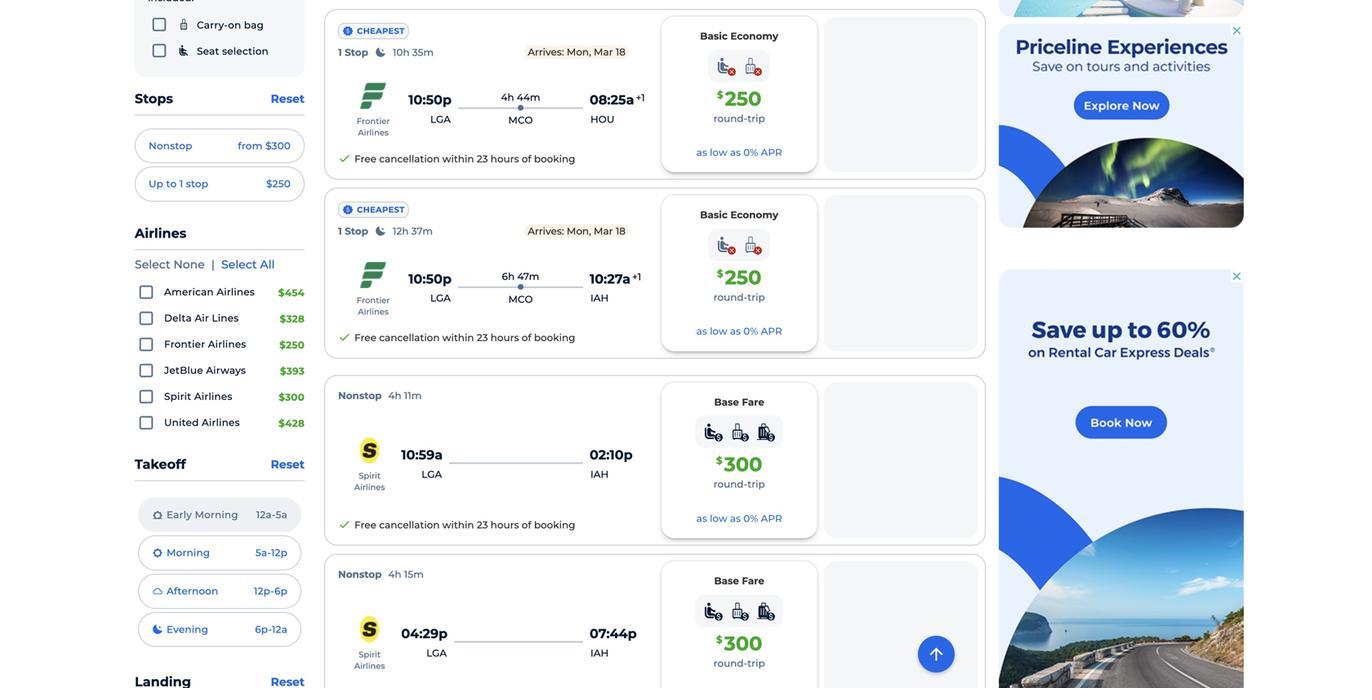 Task type: locate. For each thing, give the bounding box(es) containing it.
1 base from the top
[[714, 397, 739, 408]]

1 stop
[[338, 47, 368, 58], [338, 226, 368, 237]]

basic
[[700, 30, 728, 42], [700, 209, 728, 221]]

0 vertical spatial economy
[[731, 30, 779, 42]]

nonstop left 15m
[[338, 569, 382, 581]]

reset button for takeoff
[[271, 457, 305, 473]]

2 vertical spatial cancellation
[[379, 519, 440, 531]]

2 spirit airlines logo image from the top
[[357, 617, 383, 643]]

mon, up 10:27a
[[567, 225, 591, 237]]

stop left '12h'
[[345, 226, 368, 237]]

reset button for stops
[[271, 91, 305, 107]]

2 mar from the top
[[594, 225, 613, 237]]

booking
[[534, 153, 575, 165], [534, 332, 575, 344], [534, 519, 575, 531]]

1 mco from the top
[[508, 114, 533, 126]]

1 300 from the top
[[724, 453, 763, 477]]

lga inside 10:59a lga
[[422, 469, 442, 481]]

0 vertical spatial cheapest
[[357, 26, 405, 36]]

4h left 15m
[[388, 569, 402, 581]]

0% for 10:27a
[[744, 326, 758, 337]]

2 vertical spatial iah
[[591, 648, 609, 660]]

2 cancellation from the top
[[379, 332, 440, 344]]

1 vertical spatial reset button
[[271, 457, 305, 473]]

12p
[[271, 547, 288, 559]]

1 free from the top
[[355, 153, 377, 165]]

1 basic economy from the top
[[700, 30, 779, 42]]

frontier
[[357, 116, 390, 126], [357, 296, 390, 305], [164, 339, 205, 350]]

1 stop left 10h
[[338, 47, 368, 58]]

arrives: up 44m
[[528, 46, 564, 58]]

10:50p
[[409, 92, 452, 108], [409, 271, 452, 287]]

+ for 08:25a
[[636, 92, 641, 104]]

$300
[[265, 140, 291, 152], [279, 392, 305, 404]]

1 economy from the top
[[731, 30, 779, 42]]

3 cancellation from the top
[[379, 519, 440, 531]]

0 vertical spatial 4h
[[501, 92, 514, 103]]

fare for 02:10p
[[742, 397, 765, 408]]

1 vertical spatial 300
[[724, 632, 763, 656]]

2 vertical spatial booking
[[534, 519, 575, 531]]

lga down 37m
[[430, 293, 451, 304]]

1 vertical spatial mon,
[[567, 225, 591, 237]]

stop left 10h
[[345, 47, 368, 58]]

1 arrives: from the top
[[528, 46, 564, 58]]

2 vertical spatial as low as 0% apr link
[[697, 512, 782, 526]]

lga down 04:29p
[[426, 648, 447, 660]]

1 vertical spatial arrives: mon, mar 18
[[528, 225, 626, 237]]

1 spirit airlines logo image from the top
[[357, 438, 383, 464]]

2 base fare from the top
[[714, 576, 765, 587]]

as low as 0% apr link
[[697, 146, 782, 159], [697, 325, 782, 339], [697, 512, 782, 526]]

0 vertical spatial +
[[636, 92, 641, 104]]

+ right 08:25a
[[636, 92, 641, 104]]

2 1 stop from the top
[[338, 226, 368, 237]]

1 vertical spatial base fare
[[714, 576, 765, 587]]

300 for 02:10p
[[724, 453, 763, 477]]

0 vertical spatial free cancellation within 23 hours of booking
[[355, 153, 575, 165]]

0 vertical spatial morning
[[195, 509, 238, 521]]

reset down $428 at bottom left
[[271, 458, 305, 472]]

1 1 stop from the top
[[338, 47, 368, 58]]

0 vertical spatial mco
[[508, 114, 533, 126]]

iah
[[591, 293, 609, 304], [591, 469, 609, 481], [591, 648, 609, 660]]

free
[[355, 153, 377, 165], [355, 332, 377, 344], [355, 519, 377, 531]]

2 reset button from the top
[[271, 457, 305, 473]]

2 $ 250 round-trip from the top
[[714, 266, 765, 303]]

arrives: mon, mar 18 up 10:27a
[[528, 225, 626, 237]]

american
[[164, 286, 214, 298]]

as low as 0% apr
[[697, 147, 782, 158], [697, 326, 782, 337], [697, 513, 782, 525]]

economy for 08:25a
[[731, 30, 779, 42]]

2 of from the top
[[522, 332, 531, 344]]

0 vertical spatial 0%
[[744, 147, 758, 158]]

10:50p lga down 37m
[[409, 271, 452, 304]]

cancellation for 10:27a
[[379, 332, 440, 344]]

1 vertical spatial low
[[710, 326, 728, 337]]

1 vertical spatial stop
[[345, 226, 368, 237]]

lga down the 10:59a
[[422, 469, 442, 481]]

spirit up united
[[164, 391, 191, 403]]

04:29p
[[401, 626, 448, 642]]

1 free cancellation within 23 hours of booking from the top
[[355, 153, 575, 165]]

iah inside 07:44p iah
[[591, 648, 609, 660]]

1 base fare from the top
[[714, 397, 765, 408]]

2 250 from the top
[[725, 266, 762, 290]]

18 up '10:27a + 1'
[[616, 225, 626, 237]]

frontier airlines logo image
[[360, 83, 386, 109], [360, 262, 386, 288]]

2 within from the top
[[443, 332, 474, 344]]

1 vertical spatial spirit
[[359, 471, 381, 481]]

1 right 10:27a
[[638, 271, 641, 283]]

reset for stops
[[271, 92, 305, 106]]

iah down 07:44p
[[591, 648, 609, 660]]

0 vertical spatial frontier airlines
[[357, 116, 390, 138]]

as low as 0% apr link for 10:27a
[[697, 325, 782, 339]]

0 vertical spatial $ 250 round-trip
[[714, 87, 765, 124]]

3 free cancellation within 23 hours of booking from the top
[[355, 519, 575, 531]]

reset up from $300
[[271, 92, 305, 106]]

2 0% from the top
[[744, 326, 758, 337]]

hours for 10:27a
[[491, 332, 519, 344]]

cancellation up the 11m
[[379, 332, 440, 344]]

2 10:50p lga from the top
[[409, 271, 452, 304]]

2 low from the top
[[710, 326, 728, 337]]

select all link
[[221, 258, 275, 272]]

1 vertical spatial advertisement element
[[999, 24, 1244, 228]]

2 frontier airlines logo image from the top
[[360, 262, 386, 288]]

within for 08:25a
[[443, 153, 474, 165]]

early
[[167, 509, 192, 521]]

2 hours from the top
[[491, 332, 519, 344]]

0 vertical spatial advertisement element
[[999, 0, 1244, 17]]

1 vertical spatial reset
[[271, 458, 305, 472]]

$250 down from $300
[[266, 178, 291, 190]]

spirit airlines for 04:29p
[[354, 650, 385, 672]]

1 vertical spatial within
[[443, 332, 474, 344]]

1 vertical spatial 10:50p
[[409, 271, 452, 287]]

$250 down $328
[[280, 339, 305, 351]]

$300 up $428 at bottom left
[[279, 392, 305, 404]]

0 vertical spatial fare
[[742, 397, 765, 408]]

mon, for 10:27a
[[567, 225, 591, 237]]

+ inside 08:25a + 1
[[636, 92, 641, 104]]

10:59a lga
[[401, 447, 443, 481]]

basic for 10:27a
[[700, 209, 728, 221]]

+ inside '10:27a + 1'
[[632, 271, 638, 283]]

arrives: mon, mar 18 for 08:25a
[[528, 46, 626, 58]]

1 trip from the top
[[748, 113, 765, 124]]

spirit airlines up united airlines
[[164, 391, 232, 403]]

4h for 10:59a
[[388, 390, 402, 402]]

37m
[[411, 226, 433, 237]]

nonstop 4h 15m
[[338, 569, 424, 581]]

1 $ 250 round-trip from the top
[[714, 87, 765, 124]]

iah down 02:10p
[[591, 469, 609, 481]]

1 vertical spatial frontier airlines logo image
[[360, 262, 386, 288]]

1 right to
[[179, 178, 183, 190]]

1 iah from the top
[[591, 293, 609, 304]]

1 vertical spatial as low as 0% apr link
[[697, 325, 782, 339]]

2 economy from the top
[[731, 209, 779, 221]]

of for 10:27a
[[522, 332, 531, 344]]

250
[[725, 87, 762, 111], [725, 266, 762, 290]]

23 for 08:25a
[[477, 153, 488, 165]]

mco
[[508, 114, 533, 126], [508, 293, 533, 305]]

1 vertical spatial basic
[[700, 209, 728, 221]]

hours
[[491, 153, 519, 165], [491, 332, 519, 344], [491, 519, 519, 531]]

2 vertical spatial as low as 0% apr
[[697, 513, 782, 525]]

+ for 10:27a
[[632, 271, 638, 283]]

0 vertical spatial base fare
[[714, 397, 765, 408]]

spirit airlines
[[164, 391, 232, 403], [354, 471, 385, 493], [354, 650, 385, 672]]

mco down 4h 44m
[[508, 114, 533, 126]]

1 vertical spatial 4h
[[388, 390, 402, 402]]

morning up afternoon
[[167, 547, 210, 559]]

0 vertical spatial low
[[710, 147, 728, 158]]

cheapest up 10h
[[357, 26, 405, 36]]

mon, up 08:25a
[[567, 46, 591, 58]]

airlines
[[358, 128, 389, 138], [135, 225, 186, 241], [217, 286, 255, 298], [358, 307, 389, 317], [208, 339, 246, 350], [194, 391, 232, 403], [202, 417, 240, 429], [354, 483, 385, 493], [354, 662, 385, 672]]

0 vertical spatial free
[[355, 153, 377, 165]]

spirit airlines logo image for 10:59a
[[357, 438, 383, 464]]

mco for 08:25a
[[508, 114, 533, 126]]

apr for 10:27a
[[761, 326, 782, 337]]

morning
[[195, 509, 238, 521], [167, 547, 210, 559]]

delta air lines
[[164, 312, 239, 324]]

1 mar from the top
[[594, 46, 613, 58]]

2 iah from the top
[[591, 469, 609, 481]]

cancellation up 12h 37m
[[379, 153, 440, 165]]

economy for 10:27a
[[731, 209, 779, 221]]

1 $ 300 round-trip from the top
[[714, 453, 765, 491]]

spirit airlines logo image left 04:29p
[[357, 617, 383, 643]]

$ 250 round-trip for 08:25a
[[714, 87, 765, 124]]

1 as low as 0% apr link from the top
[[697, 146, 782, 159]]

|
[[211, 258, 215, 272]]

2 vertical spatial frontier
[[164, 339, 205, 350]]

5a-
[[256, 547, 271, 559]]

10:50p lga for 10:27a
[[409, 271, 452, 304]]

1 cheapest from the top
[[357, 26, 405, 36]]

2 apr from the top
[[761, 326, 782, 337]]

1 vertical spatial 18
[[616, 225, 626, 237]]

2 vertical spatial nonstop
[[338, 569, 382, 581]]

0 vertical spatial iah
[[591, 293, 609, 304]]

select left the none
[[135, 258, 170, 272]]

23 for 10:27a
[[477, 332, 488, 344]]

1 vertical spatial +
[[632, 271, 638, 283]]

3 23 from the top
[[477, 519, 488, 531]]

0 vertical spatial $250
[[266, 178, 291, 190]]

mco down 6h 47m
[[508, 293, 533, 305]]

within
[[443, 153, 474, 165], [443, 332, 474, 344], [443, 519, 474, 531]]

1 fare from the top
[[742, 397, 765, 408]]

2 cheapest from the top
[[357, 205, 405, 215]]

18
[[616, 46, 626, 58], [616, 225, 626, 237]]

1 vertical spatial iah
[[591, 469, 609, 481]]

3 low from the top
[[710, 513, 728, 525]]

0 vertical spatial 18
[[616, 46, 626, 58]]

1 horizontal spatial select
[[221, 258, 257, 272]]

3 0% from the top
[[744, 513, 758, 525]]

mar up 08:25a
[[594, 46, 613, 58]]

44m
[[517, 92, 540, 103]]

$ 300 round-trip
[[714, 453, 765, 491], [714, 632, 765, 670]]

0 vertical spatial 23
[[477, 153, 488, 165]]

1 inside '10:27a + 1'
[[638, 271, 641, 283]]

arrives: mon, mar 18 up 08:25a
[[528, 46, 626, 58]]

arrives: for 08:25a
[[528, 46, 564, 58]]

0 vertical spatial apr
[[761, 147, 782, 158]]

$ 250 round-trip
[[714, 87, 765, 124], [714, 266, 765, 303]]

basic for 08:25a
[[700, 30, 728, 42]]

2 fare from the top
[[742, 576, 765, 587]]

1 within from the top
[[443, 153, 474, 165]]

1 vertical spatial nonstop
[[338, 390, 382, 402]]

4h
[[501, 92, 514, 103], [388, 390, 402, 402], [388, 569, 402, 581]]

1 vertical spatial 1 stop
[[338, 226, 368, 237]]

1 right 08:25a
[[641, 92, 645, 104]]

1 0% from the top
[[744, 147, 758, 158]]

4h left 44m
[[501, 92, 514, 103]]

free for 10:27a
[[355, 332, 377, 344]]

nonstop left the 11m
[[338, 390, 382, 402]]

as
[[697, 147, 707, 158], [730, 147, 741, 158], [697, 326, 707, 337], [730, 326, 741, 337], [697, 513, 707, 525], [730, 513, 741, 525]]

1 vertical spatial as low as 0% apr
[[697, 326, 782, 337]]

1 250 from the top
[[725, 87, 762, 111]]

free cancellation within 23 hours of booking for 08:25a
[[355, 153, 575, 165]]

0 vertical spatial as low as 0% apr
[[697, 147, 782, 158]]

afternoon
[[167, 586, 218, 598]]

apr for 08:25a
[[761, 147, 782, 158]]

$300 right from
[[265, 140, 291, 152]]

+ right 10:27a
[[632, 271, 638, 283]]

hours for 08:25a
[[491, 153, 519, 165]]

basic economy
[[700, 30, 779, 42], [700, 209, 779, 221]]

2 reset from the top
[[271, 458, 305, 472]]

nonstop up to
[[149, 140, 192, 152]]

2 vertical spatial free
[[355, 519, 377, 531]]

+
[[636, 92, 641, 104], [632, 271, 638, 283]]

6h
[[502, 271, 515, 282]]

1 basic from the top
[[700, 30, 728, 42]]

2 18 from the top
[[616, 225, 626, 237]]

2 300 from the top
[[724, 632, 763, 656]]

cheapest for 08:25a
[[357, 26, 405, 36]]

seat selection
[[197, 45, 269, 57]]

1 reset button from the top
[[271, 91, 305, 107]]

spirit airlines logo image left the 10:59a
[[357, 438, 383, 464]]

arrives: up 47m
[[528, 225, 564, 237]]

3 trip from the top
[[748, 479, 765, 491]]

0 vertical spatial 250
[[725, 87, 762, 111]]

0 vertical spatial arrives:
[[528, 46, 564, 58]]

1 inside 08:25a + 1
[[641, 92, 645, 104]]

1 vertical spatial 23
[[477, 332, 488, 344]]

cancellation
[[379, 153, 440, 165], [379, 332, 440, 344], [379, 519, 440, 531]]

0 vertical spatial $ 300 round-trip
[[714, 453, 765, 491]]

1 mon, from the top
[[567, 46, 591, 58]]

2 base from the top
[[714, 576, 739, 587]]

0 vertical spatial reset
[[271, 92, 305, 106]]

12h
[[393, 226, 409, 237]]

10:50p down 35m
[[409, 92, 452, 108]]

10:50p lga
[[409, 92, 452, 125], [409, 271, 452, 304]]

1 cancellation from the top
[[379, 153, 440, 165]]

select right |
[[221, 258, 257, 272]]

1 vertical spatial 250
[[725, 266, 762, 290]]

23
[[477, 153, 488, 165], [477, 332, 488, 344], [477, 519, 488, 531]]

frontier airlines
[[357, 116, 390, 138], [357, 296, 390, 317], [164, 339, 246, 350]]

reset button up from $300
[[271, 91, 305, 107]]

2 10:50p from the top
[[409, 271, 452, 287]]

0 vertical spatial cancellation
[[379, 153, 440, 165]]

iah inside 02:10p iah
[[591, 469, 609, 481]]

1 18 from the top
[[616, 46, 626, 58]]

250 for 10:27a
[[725, 266, 762, 290]]

5a
[[276, 509, 288, 521]]

stop
[[345, 47, 368, 58], [345, 226, 368, 237]]

0 vertical spatial hours
[[491, 153, 519, 165]]

0 vertical spatial 10:50p
[[409, 92, 452, 108]]

1 vertical spatial basic economy
[[700, 209, 779, 221]]

2 arrives: from the top
[[528, 225, 564, 237]]

0 vertical spatial spirit airlines logo image
[[357, 438, 383, 464]]

2 vertical spatial of
[[522, 519, 531, 531]]

3 of from the top
[[522, 519, 531, 531]]

1 of from the top
[[522, 153, 531, 165]]

2 free from the top
[[355, 332, 377, 344]]

$
[[717, 89, 723, 101], [717, 268, 723, 280], [716, 455, 723, 467], [716, 634, 723, 646]]

1 hours from the top
[[491, 153, 519, 165]]

0 vertical spatial frontier airlines logo image
[[360, 83, 386, 109]]

0 vertical spatial booking
[[534, 153, 575, 165]]

0% for 08:25a
[[744, 147, 758, 158]]

lga
[[430, 114, 451, 125], [430, 293, 451, 304], [422, 469, 442, 481], [426, 648, 447, 660]]

12a-
[[256, 509, 276, 521]]

arrives: mon, mar 18
[[528, 46, 626, 58], [528, 225, 626, 237]]

1 vertical spatial frontier airlines
[[357, 296, 390, 317]]

1 apr from the top
[[761, 147, 782, 158]]

mar up 10:27a
[[594, 225, 613, 237]]

2 vertical spatial advertisement element
[[999, 270, 1244, 689]]

base fare for 07:44p
[[714, 576, 765, 587]]

select
[[135, 258, 170, 272], [221, 258, 257, 272]]

2 free cancellation within 23 hours of booking from the top
[[355, 332, 575, 344]]

2 advertisement element from the top
[[999, 24, 1244, 228]]

airways
[[206, 365, 246, 377]]

selection
[[222, 45, 269, 57]]

2 $ 300 round-trip from the top
[[714, 632, 765, 670]]

2 vertical spatial within
[[443, 519, 474, 531]]

spirit for 04:29p
[[359, 650, 381, 660]]

1 vertical spatial $ 300 round-trip
[[714, 632, 765, 670]]

2 mco from the top
[[508, 293, 533, 305]]

18 up 08:25a + 1
[[616, 46, 626, 58]]

1 vertical spatial free
[[355, 332, 377, 344]]

1 stop from the top
[[345, 47, 368, 58]]

round-
[[714, 113, 748, 124], [714, 292, 748, 303], [714, 479, 748, 491], [714, 658, 748, 670]]

2 stop from the top
[[345, 226, 368, 237]]

11m
[[404, 390, 422, 402]]

cancellation up 15m
[[379, 519, 440, 531]]

free cancellation within 23 hours of booking for 10:27a
[[355, 332, 575, 344]]

1 vertical spatial $ 250 round-trip
[[714, 266, 765, 303]]

07:44p
[[590, 626, 637, 642]]

4h left the 11m
[[388, 390, 402, 402]]

47m
[[517, 271, 539, 282]]

cheapest up '12h'
[[357, 205, 405, 215]]

2 vertical spatial 0%
[[744, 513, 758, 525]]

within for 10:27a
[[443, 332, 474, 344]]

1 stop left '12h'
[[338, 226, 368, 237]]

2 vertical spatial 4h
[[388, 569, 402, 581]]

all
[[260, 258, 275, 272]]

0 vertical spatial reset button
[[271, 91, 305, 107]]

1 low from the top
[[710, 147, 728, 158]]

3 iah from the top
[[591, 648, 609, 660]]

0 vertical spatial basic economy
[[700, 30, 779, 42]]

1 frontier airlines logo image from the top
[[360, 83, 386, 109]]

spirit left 04:29p lga
[[359, 650, 381, 660]]

4h for 04:29p
[[388, 569, 402, 581]]

2 vertical spatial spirit airlines
[[354, 650, 385, 672]]

2 vertical spatial low
[[710, 513, 728, 525]]

1 vertical spatial economy
[[731, 209, 779, 221]]

advertisement element
[[999, 0, 1244, 17], [999, 24, 1244, 228], [999, 270, 1244, 689]]

cancellation for 08:25a
[[379, 153, 440, 165]]

1 vertical spatial cheapest
[[357, 205, 405, 215]]

spirit airlines for 10:59a
[[354, 471, 385, 493]]

mar
[[594, 46, 613, 58], [594, 225, 613, 237]]

nonstop
[[149, 140, 192, 152], [338, 390, 382, 402], [338, 569, 382, 581]]

2 basic from the top
[[700, 209, 728, 221]]

18 for 10:27a
[[616, 225, 626, 237]]

reset
[[271, 92, 305, 106], [271, 458, 305, 472]]

spirit for 10:59a
[[359, 471, 381, 481]]

1 reset from the top
[[271, 92, 305, 106]]

trip
[[748, 113, 765, 124], [748, 292, 765, 303], [748, 479, 765, 491], [748, 658, 765, 670]]

0 vertical spatial 1 stop
[[338, 47, 368, 58]]

4h 44m
[[501, 92, 540, 103]]

lga down 35m
[[430, 114, 451, 125]]

2 23 from the top
[[477, 332, 488, 344]]

10:50p down 37m
[[409, 271, 452, 287]]

cheapest for 10:27a
[[357, 205, 405, 215]]

select none link
[[135, 258, 205, 272]]

2 booking from the top
[[534, 332, 575, 344]]

booking for 08:25a
[[534, 153, 575, 165]]

iah down 10:27a
[[591, 293, 609, 304]]

time-filter-chip-depart-early morning-0 element
[[138, 498, 301, 536]]

of
[[522, 153, 531, 165], [522, 332, 531, 344], [522, 519, 531, 531]]

2 select from the left
[[221, 258, 257, 272]]

1 10:50p from the top
[[409, 92, 452, 108]]

spirit left 10:59a lga
[[359, 471, 381, 481]]

1 23 from the top
[[477, 153, 488, 165]]

2 vertical spatial apr
[[761, 513, 782, 525]]

0 vertical spatial of
[[522, 153, 531, 165]]

2 vertical spatial free cancellation within 23 hours of booking
[[355, 519, 575, 531]]

reset button
[[271, 91, 305, 107], [271, 457, 305, 473]]

spirit airlines logo image
[[357, 438, 383, 464], [357, 617, 383, 643]]

2 arrives: mon, mar 18 from the top
[[528, 225, 626, 237]]

2 as low as 0% apr from the top
[[697, 326, 782, 337]]

mar for 08:25a
[[594, 46, 613, 58]]

0 vertical spatial mon,
[[567, 46, 591, 58]]

2 trip from the top
[[748, 292, 765, 303]]

1 vertical spatial cancellation
[[379, 332, 440, 344]]

1 vertical spatial mar
[[594, 225, 613, 237]]

jetblue
[[164, 365, 203, 377]]

morning right early
[[195, 509, 238, 521]]

seat
[[197, 45, 219, 57]]

1 vertical spatial booking
[[534, 332, 575, 344]]

2 vertical spatial spirit
[[359, 650, 381, 660]]

$393
[[280, 366, 305, 377]]

1 arrives: mon, mar 18 from the top
[[528, 46, 626, 58]]

2 basic economy from the top
[[700, 209, 779, 221]]

1 vertical spatial spirit airlines logo image
[[357, 617, 383, 643]]

reset button down $428 at bottom left
[[271, 457, 305, 473]]

10:50p lga for 08:25a
[[409, 92, 452, 125]]

1 vertical spatial mco
[[508, 293, 533, 305]]

2 as low as 0% apr link from the top
[[697, 325, 782, 339]]

hou
[[591, 114, 615, 125]]

1 10:50p lga from the top
[[409, 92, 452, 125]]

cheapest
[[357, 26, 405, 36], [357, 205, 405, 215]]

0 vertical spatial as low as 0% apr link
[[697, 146, 782, 159]]

from
[[238, 140, 263, 152]]

takeoff
[[135, 457, 186, 473]]

spirit airlines left 10:59a lga
[[354, 471, 385, 493]]

spirit airlines left 04:29p lga
[[354, 650, 385, 672]]

10:50p lga down 35m
[[409, 92, 452, 125]]

12p-
[[254, 586, 274, 598]]

0 vertical spatial within
[[443, 153, 474, 165]]

300
[[724, 453, 763, 477], [724, 632, 763, 656]]

$328
[[280, 313, 305, 325]]

0 vertical spatial arrives: mon, mar 18
[[528, 46, 626, 58]]

1 vertical spatial arrives:
[[528, 225, 564, 237]]



Task type: describe. For each thing, give the bounding box(es) containing it.
$ 300 round-trip for 02:10p
[[714, 453, 765, 491]]

basic economy for 08:25a
[[700, 30, 779, 42]]

bag
[[244, 19, 264, 31]]

frontier airlines for 08:25a
[[357, 116, 390, 138]]

as low as 0% apr link for 08:25a
[[697, 146, 782, 159]]

up to 1 stop
[[149, 178, 208, 190]]

3 advertisement element from the top
[[999, 270, 1244, 689]]

free for 08:25a
[[355, 153, 377, 165]]

02:10p iah
[[590, 447, 633, 481]]

nonstop for 10:59a
[[338, 390, 382, 402]]

stop
[[186, 178, 208, 190]]

1 for 10:27a
[[638, 271, 641, 283]]

1 vertical spatial $250
[[280, 339, 305, 351]]

united
[[164, 417, 199, 429]]

lga inside 04:29p lga
[[426, 648, 447, 660]]

evening
[[167, 624, 208, 636]]

5a-12p
[[256, 547, 288, 559]]

on
[[228, 19, 241, 31]]

delta
[[164, 312, 192, 324]]

stop for 10:27a
[[345, 226, 368, 237]]

frontier airlines logo image for 08:25a
[[360, 83, 386, 109]]

spirit airlines logo image for 04:29p
[[357, 617, 383, 643]]

mar for 10:27a
[[594, 225, 613, 237]]

base fare for 02:10p
[[714, 397, 765, 408]]

04:29p lga
[[401, 626, 448, 660]]

3 free from the top
[[355, 519, 377, 531]]

to
[[166, 178, 177, 190]]

12p-6p
[[254, 586, 288, 598]]

10:27a + 1
[[590, 271, 641, 287]]

3 booking from the top
[[534, 519, 575, 531]]

08:25a + 1
[[590, 92, 645, 108]]

carry-on bag
[[197, 19, 264, 31]]

select none | select all
[[135, 258, 275, 272]]

6h 47m
[[502, 271, 539, 282]]

12h 37m
[[393, 226, 433, 237]]

1 vertical spatial $300
[[279, 392, 305, 404]]

as low as 0% apr for 10:27a
[[697, 326, 782, 337]]

nonstop for 04:29p
[[338, 569, 382, 581]]

1 advertisement element from the top
[[999, 0, 1244, 17]]

2 round- from the top
[[714, 292, 748, 303]]

low for 10:27a
[[710, 326, 728, 337]]

1 left '12h'
[[338, 226, 342, 237]]

0 vertical spatial spirit
[[164, 391, 191, 403]]

frontier airlines logo image for 10:27a
[[360, 262, 386, 288]]

12a-5a
[[256, 509, 288, 521]]

base for 02:10p
[[714, 397, 739, 408]]

1 for up
[[179, 178, 183, 190]]

time-chip-container-depart element
[[135, 495, 305, 654]]

early morning
[[167, 509, 238, 521]]

mon, for 08:25a
[[567, 46, 591, 58]]

american airlines
[[164, 286, 255, 298]]

iah for 02:10p
[[591, 469, 609, 481]]

10h 35m
[[393, 47, 434, 58]]

arrives: for 10:27a
[[528, 225, 564, 237]]

stops
[[135, 91, 173, 107]]

$428
[[279, 418, 305, 430]]

jetblue airways
[[164, 365, 246, 377]]

3 hours from the top
[[491, 519, 519, 531]]

08:25a
[[590, 92, 634, 108]]

0 vertical spatial spirit airlines
[[164, 391, 232, 403]]

4 round- from the top
[[714, 658, 748, 670]]

6p
[[274, 586, 288, 598]]

carry-
[[197, 19, 228, 31]]

10:27a
[[590, 271, 631, 287]]

10:50p for 10:27a
[[409, 271, 452, 287]]

fare for 07:44p
[[742, 576, 765, 587]]

booking for 10:27a
[[534, 332, 575, 344]]

frontier airlines for 10:27a
[[357, 296, 390, 317]]

6p-
[[255, 624, 272, 636]]

basic economy for 10:27a
[[700, 209, 779, 221]]

nonstop 4h 11m
[[338, 390, 422, 402]]

6p-12a
[[255, 624, 288, 636]]

1 round- from the top
[[714, 113, 748, 124]]

1 left 10h
[[338, 47, 342, 58]]

mco for 10:27a
[[508, 293, 533, 305]]

12a
[[272, 624, 288, 636]]

10h
[[393, 47, 410, 58]]

none
[[174, 258, 205, 272]]

02:10p
[[590, 447, 633, 463]]

300 for 07:44p
[[724, 632, 763, 656]]

arrives: mon, mar 18 for 10:27a
[[528, 225, 626, 237]]

0 vertical spatial nonstop
[[149, 140, 192, 152]]

stop for 08:25a
[[345, 47, 368, 58]]

10:59a
[[401, 447, 443, 463]]

4 trip from the top
[[748, 658, 765, 670]]

3 round- from the top
[[714, 479, 748, 491]]

low for 08:25a
[[710, 147, 728, 158]]

as low as 0% apr for 08:25a
[[697, 147, 782, 158]]

0 vertical spatial $300
[[265, 140, 291, 152]]

3 as low as 0% apr from the top
[[697, 513, 782, 525]]

15m
[[404, 569, 424, 581]]

from $300
[[238, 140, 291, 152]]

1 stop for 10:27a
[[338, 226, 368, 237]]

$ 300 round-trip for 07:44p
[[714, 632, 765, 670]]

18 for 08:25a
[[616, 46, 626, 58]]

3 within from the top
[[443, 519, 474, 531]]

air
[[195, 312, 209, 324]]

of for 08:25a
[[522, 153, 531, 165]]

lines
[[212, 312, 239, 324]]

frontier for 10:27a
[[357, 296, 390, 305]]

$454
[[278, 287, 305, 299]]

1 for 08:25a
[[641, 92, 645, 104]]

base for 07:44p
[[714, 576, 739, 587]]

1 select from the left
[[135, 258, 170, 272]]

1 stop for 08:25a
[[338, 47, 368, 58]]

07:44p iah
[[590, 626, 637, 660]]

35m
[[412, 47, 434, 58]]

iah for 07:44p
[[591, 648, 609, 660]]

3 apr from the top
[[761, 513, 782, 525]]

$ 250 round-trip for 10:27a
[[714, 266, 765, 303]]

reset for takeoff
[[271, 458, 305, 472]]

2 vertical spatial frontier airlines
[[164, 339, 246, 350]]

250 for 08:25a
[[725, 87, 762, 111]]

united airlines
[[164, 417, 240, 429]]

1 vertical spatial morning
[[167, 547, 210, 559]]

up
[[149, 178, 163, 190]]

3 as low as 0% apr link from the top
[[697, 512, 782, 526]]

10:50p for 08:25a
[[409, 92, 452, 108]]

frontier for 08:25a
[[357, 116, 390, 126]]



Task type: vqa. For each thing, say whether or not it's contained in the screenshot.


